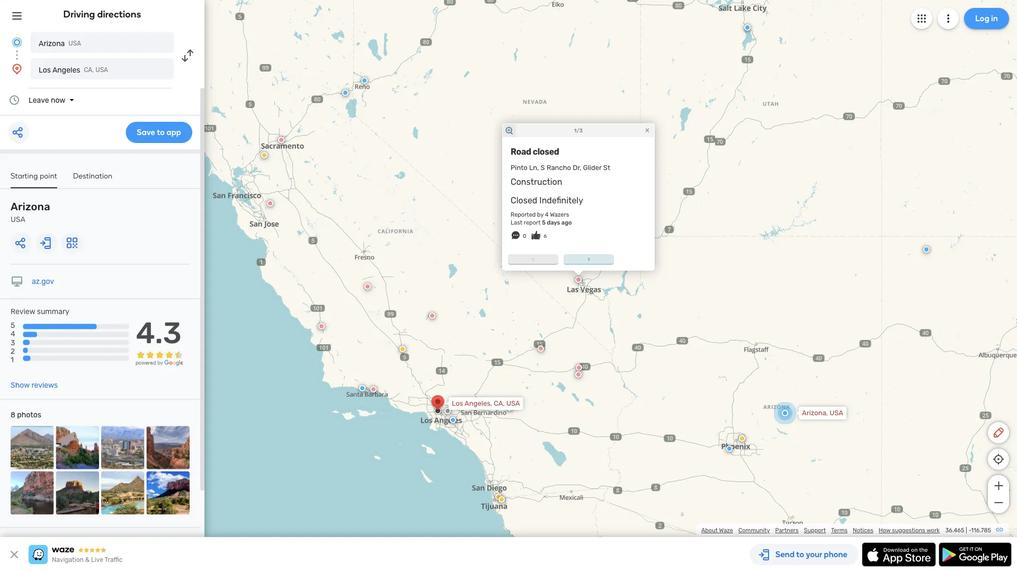 Task type: vqa. For each thing, say whether or not it's contained in the screenshot.
the St
yes



Task type: describe. For each thing, give the bounding box(es) containing it.
destination button
[[73, 171, 112, 187]]

8 photos
[[11, 411, 41, 420]]

clock image
[[8, 94, 21, 107]]

ln,
[[529, 164, 539, 172]]

image 3 of arizona, [missing %{city} value] image
[[101, 426, 144, 470]]

usa right arizona,
[[830, 409, 844, 417]]

driving
[[63, 8, 95, 20]]

x image
[[8, 549, 21, 561]]

how
[[879, 527, 891, 534]]

show
[[11, 381, 30, 390]]

days
[[547, 219, 560, 226]]

leave
[[29, 96, 49, 104]]

review summary
[[11, 307, 69, 316]]

traffic
[[105, 556, 123, 564]]

closed
[[533, 146, 559, 157]]

zoom in image
[[992, 480, 1006, 492]]

community link
[[739, 527, 770, 534]]

location image
[[11, 63, 23, 75]]

now
[[51, 96, 65, 104]]

×
[[645, 125, 650, 135]]

st
[[604, 164, 611, 172]]

glider
[[583, 164, 602, 172]]

support
[[804, 527, 826, 534]]

live
[[91, 556, 103, 564]]

arizona, usa
[[802, 409, 844, 417]]

terms
[[832, 527, 848, 534]]

partners link
[[776, 527, 799, 534]]

-
[[969, 527, 972, 534]]

also
[[36, 537, 50, 546]]

destination
[[73, 171, 112, 180]]

review
[[11, 307, 35, 316]]

0 horizontal spatial 4
[[11, 330, 15, 338]]

people
[[11, 537, 34, 546]]

road
[[511, 146, 531, 157]]

computer image
[[11, 275, 23, 288]]

starting point button
[[11, 171, 57, 188]]

people also search for
[[11, 537, 87, 546]]

ca, for angeles,
[[494, 400, 505, 408]]

terms link
[[832, 527, 848, 534]]

1/3
[[574, 127, 583, 134]]

indefinitely
[[540, 196, 584, 206]]

accident image
[[445, 408, 451, 414]]

arizona,
[[802, 409, 828, 417]]

wazers
[[550, 211, 569, 218]]

0 vertical spatial arizona
[[39, 39, 65, 48]]

4.3
[[136, 315, 182, 351]]

last
[[511, 219, 523, 226]]

ago
[[562, 219, 572, 226]]

5 inside reported by 4 wazers last report 5 days ago
[[542, 219, 546, 226]]

usa inside the los angeles ca, usa
[[96, 66, 108, 74]]

1 vertical spatial arizona usa
[[11, 201, 50, 224]]

work
[[927, 527, 940, 534]]

pinto ln, s rancho dr, glider st
[[511, 164, 611, 172]]

starting
[[11, 171, 38, 180]]

usa up the los angeles ca, usa
[[69, 40, 81, 47]]

starting point
[[11, 171, 57, 180]]

suggestions
[[892, 527, 926, 534]]

notices link
[[853, 527, 874, 534]]

about waze link
[[702, 527, 733, 534]]

reported by 4 wazers last report 5 days ago
[[511, 211, 572, 226]]

image 5 of arizona, [missing %{city} value] image
[[11, 472, 54, 515]]

3
[[11, 338, 15, 347]]

road closed image
[[507, 405, 513, 411]]

dr,
[[573, 164, 582, 172]]

navigation & live traffic
[[52, 556, 123, 564]]

los for angeles
[[39, 65, 51, 74]]

pencil image
[[993, 427, 1005, 439]]

chevron right image
[[585, 255, 593, 263]]

los angeles, ca, usa
[[452, 400, 520, 408]]

driving directions
[[63, 8, 141, 20]]

s
[[541, 164, 545, 172]]

usa right the "angeles,"
[[507, 400, 520, 408]]

summary
[[37, 307, 69, 316]]

navigation
[[52, 556, 84, 564]]

usa down starting point button
[[11, 215, 25, 224]]

36.465
[[946, 527, 965, 534]]

about waze community partners support terms notices how suggestions work
[[702, 527, 940, 534]]

angeles,
[[465, 400, 492, 408]]



Task type: locate. For each thing, give the bounding box(es) containing it.
6
[[544, 233, 547, 239]]

how suggestions work link
[[879, 527, 940, 534]]

0 vertical spatial 5
[[542, 219, 546, 226]]

0 vertical spatial arizona usa
[[39, 39, 81, 48]]

0 horizontal spatial 5
[[11, 321, 15, 330]]

current location image
[[11, 36, 23, 49]]

reported
[[511, 211, 536, 218]]

2 horizontal spatial police image
[[727, 446, 733, 452]]

police image
[[361, 77, 368, 84], [342, 90, 349, 96], [727, 446, 733, 452]]

search
[[52, 537, 75, 546]]

los
[[39, 65, 51, 74], [452, 400, 463, 408]]

2
[[11, 347, 15, 356]]

directions
[[97, 8, 141, 20]]

report
[[524, 219, 541, 226]]

1 vertical spatial arizona
[[11, 201, 50, 213]]

police image
[[745, 24, 751, 31], [924, 246, 930, 253], [359, 385, 366, 392], [450, 417, 456, 423]]

reviews
[[31, 381, 58, 390]]

1 vertical spatial los
[[452, 400, 463, 408]]

0 vertical spatial 4
[[545, 211, 549, 218]]

los left angeles
[[39, 65, 51, 74]]

0 horizontal spatial los
[[39, 65, 51, 74]]

zoom out image
[[992, 497, 1006, 509]]

point
[[40, 171, 57, 180]]

about
[[702, 527, 718, 534]]

link image
[[996, 526, 1004, 534]]

chevron left image
[[529, 255, 538, 263]]

arizona usa down starting point button
[[11, 201, 50, 224]]

waze
[[719, 527, 733, 534]]

ca, inside the los angeles ca, usa
[[84, 66, 94, 74]]

0 horizontal spatial ca,
[[84, 66, 94, 74]]

image 1 of arizona, [missing %{city} value] image
[[11, 426, 54, 470]]

image 6 of arizona, [missing %{city} value] image
[[56, 472, 99, 515]]

az.gov
[[32, 277, 54, 286]]

1 horizontal spatial los
[[452, 400, 463, 408]]

0 vertical spatial los
[[39, 65, 51, 74]]

1 horizontal spatial 4
[[545, 211, 549, 218]]

image 7 of arizona, [missing %{city} value] image
[[101, 472, 144, 515]]

4
[[545, 211, 549, 218], [11, 330, 15, 338]]

5 down 'by'
[[542, 219, 546, 226]]

ca, left road closed image
[[494, 400, 505, 408]]

for
[[77, 537, 87, 546]]

construction
[[511, 177, 563, 187]]

0
[[523, 233, 526, 239]]

1 vertical spatial 4
[[11, 330, 15, 338]]

0 horizontal spatial police image
[[342, 90, 349, 96]]

community
[[739, 527, 770, 534]]

8
[[11, 411, 15, 420]]

hazard image
[[261, 152, 268, 158], [400, 346, 406, 352], [739, 436, 746, 442], [496, 494, 502, 500], [499, 497, 505, 503]]

4 right 'by'
[[545, 211, 549, 218]]

arizona
[[39, 39, 65, 48], [11, 201, 50, 213]]

× link
[[643, 125, 652, 135]]

1 horizontal spatial 5
[[542, 219, 546, 226]]

az.gov link
[[32, 277, 54, 286]]

los for angeles,
[[452, 400, 463, 408]]

1 vertical spatial ca,
[[494, 400, 505, 408]]

los angeles ca, usa
[[39, 65, 108, 74]]

by
[[537, 211, 544, 218]]

ca, for angeles
[[84, 66, 94, 74]]

5 up the 3 on the bottom left of the page
[[11, 321, 15, 330]]

leave now
[[29, 96, 65, 104]]

image 8 of arizona, [missing %{city} value] image
[[147, 472, 190, 515]]

notices
[[853, 527, 874, 534]]

image 2 of arizona, [missing %{city} value] image
[[56, 426, 99, 470]]

1
[[11, 355, 14, 364]]

5 4 3 2 1
[[11, 321, 15, 364]]

arizona usa
[[39, 39, 81, 48], [11, 201, 50, 224]]

usa
[[69, 40, 81, 47], [96, 66, 108, 74], [11, 215, 25, 224], [507, 400, 520, 408], [830, 409, 844, 417]]

road closed
[[511, 146, 559, 157]]

4 up 2 on the bottom of the page
[[11, 330, 15, 338]]

1 horizontal spatial ca,
[[494, 400, 505, 408]]

5
[[542, 219, 546, 226], [11, 321, 15, 330]]

angeles
[[52, 65, 80, 74]]

116.785
[[972, 527, 992, 534]]

&
[[85, 556, 90, 564]]

|
[[966, 527, 968, 534]]

0 vertical spatial police image
[[361, 77, 368, 84]]

arizona down starting point button
[[11, 201, 50, 213]]

support link
[[804, 527, 826, 534]]

1 vertical spatial police image
[[342, 90, 349, 96]]

partners
[[776, 527, 799, 534]]

image 4 of arizona, [missing %{city} value] image
[[147, 426, 190, 470]]

ca,
[[84, 66, 94, 74], [494, 400, 505, 408]]

1 horizontal spatial police image
[[361, 77, 368, 84]]

road closed image
[[278, 137, 285, 143], [267, 200, 273, 207], [365, 284, 371, 290], [429, 313, 436, 319], [319, 323, 325, 330], [538, 346, 544, 352], [576, 365, 582, 371], [576, 372, 582, 378], [370, 386, 377, 393]]

photos
[[17, 411, 41, 420]]

pinto
[[511, 164, 528, 172]]

1 vertical spatial 5
[[11, 321, 15, 330]]

4 inside reported by 4 wazers last report 5 days ago
[[545, 211, 549, 218]]

arizona up angeles
[[39, 39, 65, 48]]

0 vertical spatial ca,
[[84, 66, 94, 74]]

2 vertical spatial police image
[[727, 446, 733, 452]]

ca, right angeles
[[84, 66, 94, 74]]

5 inside the 5 4 3 2 1
[[11, 321, 15, 330]]

closed
[[511, 196, 538, 206]]

closed indefinitely
[[511, 196, 584, 206]]

36.465 | -116.785
[[946, 527, 992, 534]]

usa right angeles
[[96, 66, 108, 74]]

rancho
[[547, 164, 571, 172]]

arizona usa up angeles
[[39, 39, 81, 48]]

show reviews
[[11, 381, 58, 390]]

los left the "angeles,"
[[452, 400, 463, 408]]



